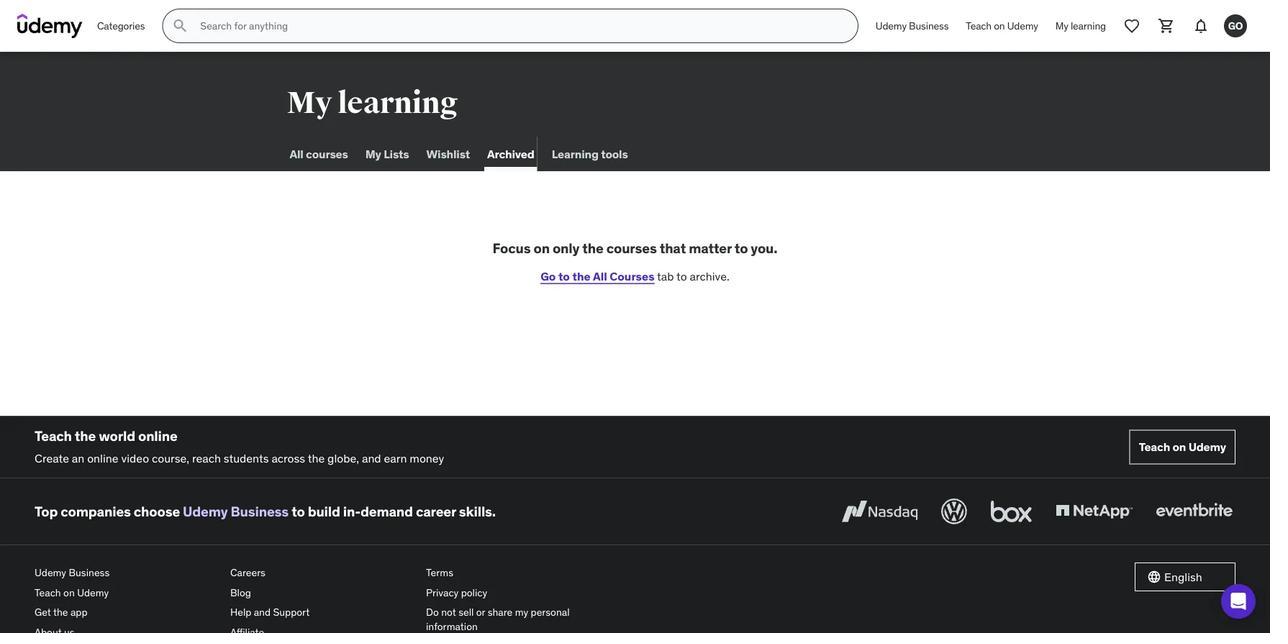 Task type: describe. For each thing, give the bounding box(es) containing it.
1 vertical spatial teach on udemy link
[[1130, 430, 1236, 465]]

tab
[[657, 269, 674, 283]]

box image
[[987, 496, 1036, 528]]

terms link
[[426, 563, 610, 583]]

choose
[[134, 503, 180, 520]]

learning tools link
[[549, 137, 631, 171]]

my for my lists link
[[365, 146, 381, 161]]

1 horizontal spatial business
[[231, 503, 289, 520]]

only
[[553, 240, 579, 257]]

netapp image
[[1053, 496, 1136, 528]]

and inside the teach the world online create an online video course, reach students across the globe, and earn money
[[362, 451, 381, 465]]

to left 'you.'
[[735, 240, 748, 257]]

wishlist
[[426, 146, 470, 161]]

my lists
[[365, 146, 409, 161]]

all courses link
[[287, 137, 351, 171]]

nasdaq image
[[838, 496, 921, 528]]

focus on only the courses that matter to you.
[[493, 240, 777, 257]]

privacy policy link
[[426, 583, 610, 603]]

students
[[224, 451, 269, 465]]

policy
[[461, 586, 487, 599]]

0 vertical spatial udemy business link
[[867, 9, 957, 43]]

and inside careers blog help and support
[[254, 606, 271, 619]]

tools
[[601, 146, 628, 161]]

eventbrite image
[[1153, 496, 1236, 528]]

on inside udemy business teach on udemy get the app
[[63, 586, 75, 599]]

money
[[410, 451, 444, 465]]

udemy business
[[876, 19, 949, 32]]

1 horizontal spatial online
[[138, 427, 177, 445]]

learning tools
[[552, 146, 628, 161]]

personal
[[531, 606, 570, 619]]

teach on udemy for teach on udemy link to the top
[[966, 19, 1038, 32]]

courses
[[610, 269, 655, 283]]

matter
[[689, 240, 732, 257]]

video
[[121, 451, 149, 465]]

1 vertical spatial my learning
[[287, 84, 458, 122]]

help and support link
[[230, 603, 414, 622]]

small image
[[1147, 570, 1161, 584]]

Search for anything text field
[[197, 14, 840, 38]]

the inside udemy business teach on udemy get the app
[[53, 606, 68, 619]]

careers
[[230, 566, 265, 579]]

teach the world online create an online video course, reach students across the globe, and earn money
[[35, 427, 444, 465]]

or
[[476, 606, 485, 619]]

go to the all courses tab to archive.
[[541, 269, 730, 283]]

go link
[[1218, 9, 1253, 43]]

companies
[[61, 503, 131, 520]]

my
[[515, 606, 528, 619]]

top companies choose udemy business to build in-demand career skills.
[[35, 503, 496, 520]]

0 horizontal spatial courses
[[306, 146, 348, 161]]

demand
[[360, 503, 413, 520]]

wishlist image
[[1123, 17, 1141, 35]]

english
[[1164, 570, 1202, 584]]

earn
[[384, 451, 407, 465]]

archived link
[[484, 137, 537, 171]]

my learning link
[[1047, 9, 1115, 43]]

careers link
[[230, 563, 414, 583]]

do
[[426, 606, 439, 619]]

0 horizontal spatial teach on udemy link
[[35, 583, 219, 603]]

focus
[[493, 240, 531, 257]]

create
[[35, 451, 69, 465]]

archived
[[487, 146, 534, 161]]

teach on udemy for teach on udemy link to the middle
[[1139, 440, 1226, 454]]

to left build
[[292, 503, 305, 520]]

go
[[1228, 19, 1243, 32]]

get
[[35, 606, 51, 619]]



Task type: locate. For each thing, give the bounding box(es) containing it.
my left wishlist image
[[1056, 19, 1068, 32]]

notifications image
[[1192, 17, 1210, 35]]

1 vertical spatial learning
[[337, 84, 458, 122]]

get the app link
[[35, 603, 219, 622]]

volkswagen image
[[938, 496, 970, 528]]

2 vertical spatial business
[[69, 566, 110, 579]]

learning inside "link"
[[1071, 19, 1106, 32]]

1 horizontal spatial teach on udemy
[[1139, 440, 1226, 454]]

and right help
[[254, 606, 271, 619]]

teach on udemy
[[966, 19, 1038, 32], [1139, 440, 1226, 454]]

1 vertical spatial my
[[287, 84, 332, 122]]

the right 'only'
[[582, 240, 604, 257]]

0 vertical spatial teach on udemy link
[[957, 9, 1047, 43]]

0 vertical spatial online
[[138, 427, 177, 445]]

my learning inside "link"
[[1056, 19, 1106, 32]]

2 horizontal spatial my
[[1056, 19, 1068, 32]]

2 vertical spatial teach on udemy link
[[35, 583, 219, 603]]

0 horizontal spatial online
[[87, 451, 118, 465]]

0 vertical spatial business
[[909, 19, 949, 32]]

1 horizontal spatial teach on udemy link
[[957, 9, 1047, 43]]

blog
[[230, 586, 251, 599]]

globe,
[[327, 451, 359, 465]]

2 vertical spatial my
[[365, 146, 381, 161]]

learning left wishlist image
[[1071, 19, 1106, 32]]

careers blog help and support
[[230, 566, 310, 619]]

business for udemy business
[[909, 19, 949, 32]]

english button
[[1135, 563, 1236, 592]]

0 horizontal spatial and
[[254, 606, 271, 619]]

to right go
[[558, 269, 570, 283]]

archive.
[[690, 269, 730, 283]]

1 horizontal spatial my
[[365, 146, 381, 161]]

teach on udemy link
[[957, 9, 1047, 43], [1130, 430, 1236, 465], [35, 583, 219, 603]]

terms
[[426, 566, 453, 579]]

submit search image
[[172, 17, 189, 35]]

0 vertical spatial teach on udemy
[[966, 19, 1038, 32]]

reach
[[192, 451, 221, 465]]

my up all courses
[[287, 84, 332, 122]]

1 horizontal spatial all
[[593, 269, 607, 283]]

udemy business link
[[867, 9, 957, 43], [183, 503, 289, 520], [35, 563, 219, 583]]

information
[[426, 620, 478, 633]]

blog link
[[230, 583, 414, 603]]

app
[[70, 606, 87, 619]]

my for my learning "link"
[[1056, 19, 1068, 32]]

learning up lists
[[337, 84, 458, 122]]

skills.
[[459, 503, 496, 520]]

0 vertical spatial learning
[[1071, 19, 1106, 32]]

0 horizontal spatial teach on udemy
[[966, 19, 1038, 32]]

business inside udemy business teach on udemy get the app
[[69, 566, 110, 579]]

business
[[909, 19, 949, 32], [231, 503, 289, 520], [69, 566, 110, 579]]

my learning left wishlist image
[[1056, 19, 1106, 32]]

to right the tab in the right of the page
[[677, 269, 687, 283]]

the right get
[[53, 606, 68, 619]]

teach
[[966, 19, 992, 32], [35, 427, 72, 445], [1139, 440, 1170, 454], [35, 586, 61, 599]]

0 horizontal spatial learning
[[337, 84, 458, 122]]

teach inside udemy business teach on udemy get the app
[[35, 586, 61, 599]]

an
[[72, 451, 84, 465]]

online
[[138, 427, 177, 445], [87, 451, 118, 465]]

online right an
[[87, 451, 118, 465]]

my lists link
[[363, 137, 412, 171]]

the
[[582, 240, 604, 257], [572, 269, 591, 283], [75, 427, 96, 445], [308, 451, 325, 465], [53, 606, 68, 619]]

that
[[660, 240, 686, 257]]

help
[[230, 606, 251, 619]]

0 horizontal spatial all
[[290, 146, 303, 161]]

courses up courses
[[606, 240, 657, 257]]

in-
[[343, 503, 360, 520]]

course,
[[152, 451, 189, 465]]

udemy image
[[17, 14, 83, 38]]

to
[[735, 240, 748, 257], [558, 269, 570, 283], [677, 269, 687, 283], [292, 503, 305, 520]]

across
[[272, 451, 305, 465]]

0 vertical spatial courses
[[306, 146, 348, 161]]

learning
[[552, 146, 599, 161]]

0 horizontal spatial business
[[69, 566, 110, 579]]

the up an
[[75, 427, 96, 445]]

privacy
[[426, 586, 459, 599]]

1 horizontal spatial my learning
[[1056, 19, 1106, 32]]

career
[[416, 503, 456, 520]]

0 vertical spatial all
[[290, 146, 303, 161]]

0 vertical spatial my learning
[[1056, 19, 1106, 32]]

top
[[35, 503, 58, 520]]

business for udemy business teach on udemy get the app
[[69, 566, 110, 579]]

1 vertical spatial teach on udemy
[[1139, 440, 1226, 454]]

share
[[488, 606, 513, 619]]

shopping cart with 0 items image
[[1158, 17, 1175, 35]]

my learning
[[1056, 19, 1106, 32], [287, 84, 458, 122]]

1 vertical spatial udemy business link
[[183, 503, 289, 520]]

1 vertical spatial online
[[87, 451, 118, 465]]

support
[[273, 606, 310, 619]]

lists
[[384, 146, 409, 161]]

categories button
[[89, 9, 154, 43]]

my
[[1056, 19, 1068, 32], [287, 84, 332, 122], [365, 146, 381, 161]]

my left lists
[[365, 146, 381, 161]]

not
[[441, 606, 456, 619]]

categories
[[97, 19, 145, 32]]

terms privacy policy do not sell or share my personal information
[[426, 566, 570, 633]]

udemy business teach on udemy get the app
[[35, 566, 110, 619]]

go
[[541, 269, 556, 283]]

0 vertical spatial my
[[1056, 19, 1068, 32]]

online up "course,"
[[138, 427, 177, 445]]

do not sell or share my personal information button
[[426, 603, 610, 633]]

2 vertical spatial udemy business link
[[35, 563, 219, 583]]

teach inside the teach the world online create an online video course, reach students across the globe, and earn money
[[35, 427, 72, 445]]

2 horizontal spatial business
[[909, 19, 949, 32]]

all courses
[[290, 146, 348, 161]]

learning
[[1071, 19, 1106, 32], [337, 84, 458, 122]]

on
[[994, 19, 1005, 32], [534, 240, 550, 257], [1173, 440, 1186, 454], [63, 586, 75, 599]]

courses left my lists
[[306, 146, 348, 161]]

1 horizontal spatial courses
[[606, 240, 657, 257]]

1 horizontal spatial and
[[362, 451, 381, 465]]

go to the all courses link
[[541, 269, 655, 283]]

1 vertical spatial all
[[593, 269, 607, 283]]

1 vertical spatial business
[[231, 503, 289, 520]]

world
[[99, 427, 135, 445]]

my inside "link"
[[1056, 19, 1068, 32]]

1 vertical spatial and
[[254, 606, 271, 619]]

2 horizontal spatial teach on udemy link
[[1130, 430, 1236, 465]]

build
[[308, 503, 340, 520]]

0 vertical spatial and
[[362, 451, 381, 465]]

you.
[[751, 240, 777, 257]]

all
[[290, 146, 303, 161], [593, 269, 607, 283]]

the down 'only'
[[572, 269, 591, 283]]

my learning up my lists
[[287, 84, 458, 122]]

1 horizontal spatial learning
[[1071, 19, 1106, 32]]

sell
[[458, 606, 474, 619]]

and left the earn
[[362, 451, 381, 465]]

0 horizontal spatial my learning
[[287, 84, 458, 122]]

and
[[362, 451, 381, 465], [254, 606, 271, 619]]

the left globe,
[[308, 451, 325, 465]]

wishlist link
[[423, 137, 473, 171]]

udemy
[[876, 19, 907, 32], [1007, 19, 1038, 32], [1189, 440, 1226, 454], [183, 503, 228, 520], [35, 566, 66, 579], [77, 586, 109, 599]]

1 vertical spatial courses
[[606, 240, 657, 257]]

0 horizontal spatial my
[[287, 84, 332, 122]]

courses
[[306, 146, 348, 161], [606, 240, 657, 257]]



Task type: vqa. For each thing, say whether or not it's contained in the screenshot.
information
yes



